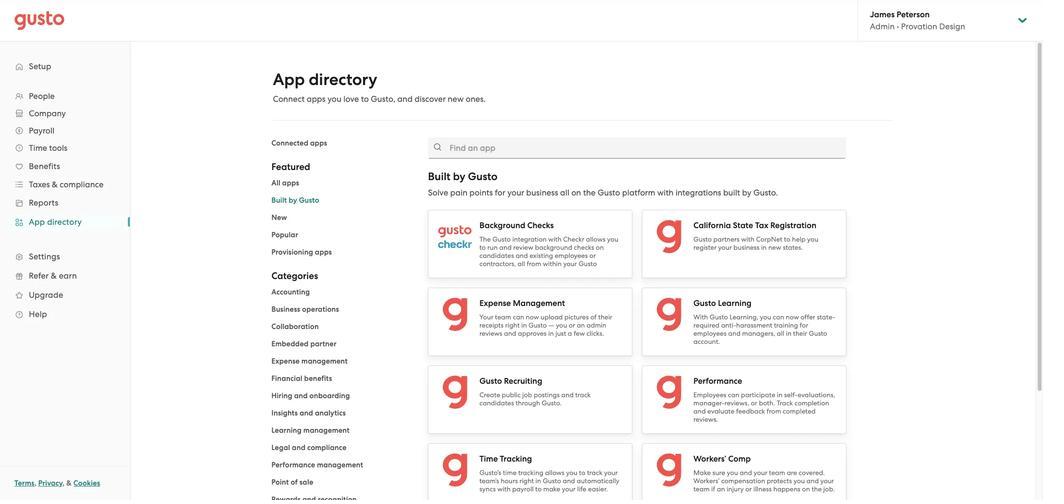 Task type: describe. For each thing, give the bounding box(es) containing it.
accounting link
[[272, 288, 310, 297]]

reviews,
[[725, 400, 750, 408]]

and inside time tracking gusto's time tracking allows you to track your team's hours right in gusto and automatically syncs with payroll to make your life easier.
[[563, 478, 575, 486]]

syncs
[[480, 486, 496, 494]]

all inside the gusto learning with gusto learning, you can now offer state- required anti-harassment training for employees and managers, all in their gusto account.
[[777, 330, 785, 338]]

state
[[733, 221, 754, 231]]

offer
[[801, 314, 816, 321]]

2 horizontal spatial by
[[743, 188, 752, 198]]

or inside workers' comp make sure you and your team are covered. workers' compensation protects you and your team if an injury or illness happens on the job.
[[746, 486, 752, 494]]

gusto left platform
[[598, 188, 621, 198]]

or inside background checks the gusto integration with checkr allows you to run and review background checks on candidates and existing employees or contractors, all from within your gusto
[[590, 252, 596, 260]]

analytics
[[315, 409, 346, 418]]

gusto inside expense management your team can now upload pictures of their receipts right in gusto — you or an admin reviews and approves in just a few clicks.
[[529, 322, 547, 330]]

public
[[502, 392, 521, 399]]

business
[[272, 306, 300, 314]]

& for compliance
[[52, 180, 58, 190]]

you down are
[[794, 478, 805, 486]]

right inside time tracking gusto's time tracking allows you to track your team's hours right in gusto and automatically syncs with payroll to make your life easier.
[[520, 478, 534, 486]]

through
[[516, 400, 540, 408]]

2 vertical spatial &
[[66, 480, 72, 488]]

all
[[272, 179, 281, 188]]

in up "approves"
[[522, 322, 527, 330]]

popular
[[272, 231, 298, 240]]

operations
[[302, 306, 339, 314]]

to inside background checks the gusto integration with checkr allows you to run and review background checks on candidates and existing employees or contractors, all from within your gusto
[[480, 244, 486, 252]]

time tools button
[[10, 140, 120, 157]]

you inside time tracking gusto's time tracking allows you to track your team's hours right in gusto and automatically syncs with payroll to make your life easier.
[[567, 470, 578, 477]]

list containing people
[[0, 88, 130, 324]]

accounting
[[272, 288, 310, 297]]

legal
[[272, 444, 290, 453]]

from inside background checks the gusto integration with checkr allows you to run and review background checks on candidates and existing employees or contractors, all from within your gusto
[[527, 260, 542, 268]]

candidates inside background checks the gusto integration with checkr allows you to run and review background checks on candidates and existing employees or contractors, all from within your gusto
[[480, 252, 514, 260]]

built
[[724, 188, 741, 198]]

evaluate
[[708, 408, 735, 416]]

provisioning apps link
[[272, 248, 332, 257]]

with inside background checks the gusto integration with checkr allows you to run and review background checks on candidates and existing employees or contractors, all from within your gusto
[[549, 236, 562, 243]]

with
[[694, 314, 708, 321]]

gusto,
[[371, 94, 396, 104]]

and down financial benefits link
[[294, 392, 308, 401]]

states.
[[783, 244, 803, 252]]

pictures
[[565, 314, 589, 321]]

make
[[544, 486, 561, 494]]

to inside california state tax registration gusto partners with corpnet to help you register your business in new states.
[[784, 236, 791, 243]]

embedded partner link
[[272, 340, 337, 349]]

your up illness
[[754, 470, 768, 477]]

expense for management
[[272, 358, 300, 366]]

automatically
[[577, 478, 620, 486]]

california state tax registration logo image
[[652, 220, 686, 254]]

evaluations,
[[798, 392, 836, 399]]

participate
[[741, 392, 776, 399]]

apps for all apps
[[282, 179, 299, 188]]

allows inside background checks the gusto integration with checkr allows you to run and review background checks on candidates and existing employees or contractors, all from within your gusto
[[586, 236, 606, 243]]

in inside time tracking gusto's time tracking allows you to track your team's hours right in gusto and automatically syncs with payroll to make your life easier.
[[536, 478, 541, 486]]

required
[[694, 322, 720, 330]]

their inside expense management your team can now upload pictures of their receipts right in gusto — you or an admin reviews and approves in just a few clicks.
[[599, 314, 613, 321]]

your up job.
[[821, 478, 835, 486]]

featured
[[272, 162, 310, 173]]

cookies
[[74, 480, 100, 488]]

can inside expense management your team can now upload pictures of their receipts right in gusto — you or an admin reviews and approves in just a few clicks.
[[513, 314, 525, 321]]

recruiting
[[504, 377, 543, 387]]

point
[[272, 479, 289, 487]]

gusto up the points
[[468, 170, 498, 183]]

easier.
[[588, 486, 608, 494]]

benefits
[[29, 162, 60, 171]]

setup
[[29, 62, 51, 71]]

tax
[[756, 221, 769, 231]]

covered.
[[799, 470, 825, 477]]

list for featured
[[272, 178, 414, 258]]

setup link
[[10, 58, 120, 75]]

platform
[[623, 188, 656, 198]]

performance for management
[[272, 461, 315, 470]]

and inside the app directory connect apps you love to gusto, and discover new ones.
[[398, 94, 413, 104]]

collaboration link
[[272, 323, 319, 332]]

•
[[897, 22, 900, 31]]

management for expense management
[[302, 358, 348, 366]]

injury
[[727, 486, 744, 494]]

new
[[272, 214, 287, 222]]

corpnet
[[757, 236, 783, 243]]

you inside california state tax registration gusto partners with corpnet to help you register your business in new states.
[[808, 236, 819, 243]]

with inside california state tax registration gusto partners with corpnet to help you register your business in new states.
[[742, 236, 755, 243]]

job.
[[824, 486, 835, 494]]

an inside expense management your team can now upload pictures of their receipts right in gusto — you or an admin reviews and approves in just a few clicks.
[[577, 322, 585, 330]]

employees inside background checks the gusto integration with checkr allows you to run and review background checks on candidates and existing employees or contractors, all from within your gusto
[[555, 252, 588, 260]]

approves
[[518, 330, 547, 338]]

apps for connected apps
[[310, 139, 327, 148]]

learning management
[[272, 427, 350, 435]]

can inside the gusto learning with gusto learning, you can now offer state- required anti-harassment training for employees and managers, all in their gusto account.
[[773, 314, 785, 321]]

harassment
[[737, 322, 773, 330]]

by for built by gusto solve pain points for your business all on the gusto platform with integrations built by gusto.
[[453, 170, 466, 183]]

workers' comp logo image
[[652, 454, 686, 488]]

terms link
[[14, 480, 34, 488]]

you inside the app directory connect apps you love to gusto, and discover new ones.
[[328, 94, 342, 104]]

to up life
[[579, 470, 586, 477]]

compliance for legal and compliance
[[307, 444, 347, 453]]

gusto inside california state tax registration gusto partners with corpnet to help you register your business in new states.
[[694, 236, 712, 243]]

tools
[[49, 143, 67, 153]]

built by gusto link
[[272, 196, 319, 205]]

reviews.
[[694, 416, 719, 424]]

time tracking gusto's time tracking allows you to track your team's hours right in gusto and automatically syncs with payroll to make your life easier.
[[480, 455, 620, 494]]

in inside performance employees can participate in self-evaluations, manager-reviews, or both. track completion and evaluate feedback from completed reviews.
[[777, 392, 783, 399]]

gusto recruiting logo image
[[438, 376, 472, 410]]

to left make
[[536, 486, 542, 494]]

your inside california state tax registration gusto partners with corpnet to help you register your business in new states.
[[719, 244, 732, 252]]

your up automatically at the bottom of page
[[604, 470, 618, 477]]

existing
[[530, 252, 553, 260]]

directory for app directory
[[47, 217, 82, 227]]

legal and compliance
[[272, 444, 347, 453]]

learning management link
[[272, 427, 350, 435]]

hiring and onboarding link
[[272, 392, 350, 401]]

2 vertical spatial team
[[694, 486, 710, 494]]

and inside gusto recruiting create public job postings and track candidates through gusto.
[[562, 392, 574, 399]]

provisioning apps
[[272, 248, 332, 257]]

on inside background checks the gusto integration with checkr allows you to run and review background checks on candidates and existing employees or contractors, all from within your gusto
[[596, 244, 604, 252]]

your inside built by gusto solve pain points for your business all on the gusto platform with integrations built by gusto.
[[508, 188, 525, 198]]

training
[[774, 322, 799, 330]]

new inside the app directory connect apps you love to gusto, and discover new ones.
[[448, 94, 464, 104]]

management for learning management
[[304, 427, 350, 435]]

performance management
[[272, 461, 363, 470]]

time for tracking
[[480, 455, 498, 465]]

account.
[[694, 338, 721, 346]]

their inside the gusto learning with gusto learning, you can now offer state- required anti-harassment training for employees and managers, all in their gusto account.
[[794, 330, 808, 338]]

management for performance management
[[317, 461, 363, 470]]

the inside workers' comp make sure you and your team are covered. workers' compensation protects you and your team if an injury or illness happens on the job.
[[812, 486, 822, 494]]

and up the compensation
[[740, 470, 753, 477]]

hours
[[501, 478, 518, 486]]

learning,
[[730, 314, 759, 321]]

you inside expense management your team can now upload pictures of their receipts right in gusto — you or an admin reviews and approves in just a few clicks.
[[556, 322, 567, 330]]

reviews
[[480, 330, 503, 338]]

with inside time tracking gusto's time tracking allows you to track your team's hours right in gusto and automatically syncs with payroll to make your life easier.
[[498, 486, 511, 494]]

expense management
[[272, 358, 348, 366]]

or inside expense management your team can now upload pictures of their receipts right in gusto — you or an admin reviews and approves in just a few clicks.
[[569, 322, 576, 330]]

a
[[568, 330, 572, 338]]

gusto navigation element
[[0, 41, 130, 340]]

the inside built by gusto solve pain points for your business all on the gusto platform with integrations built by gusto.
[[584, 188, 596, 198]]

or inside performance employees can participate in self-evaluations, manager-reviews, or both. track completion and evaluate feedback from completed reviews.
[[751, 400, 758, 408]]

your left life
[[562, 486, 576, 494]]

terms
[[14, 480, 34, 488]]

performance for employees
[[694, 377, 743, 387]]

clicks.
[[587, 330, 605, 338]]

1 workers' from the top
[[694, 455, 727, 465]]

partner
[[311, 340, 337, 349]]

and inside expense management your team can now upload pictures of their receipts right in gusto — you or an admin reviews and approves in just a few clicks.
[[504, 330, 517, 338]]

performance logo image
[[652, 376, 686, 410]]

for inside the gusto learning with gusto learning, you can now offer state- required anti-harassment training for employees and managers, all in their gusto account.
[[800, 322, 809, 330]]

and right run at the left of the page
[[500, 244, 512, 252]]

management
[[513, 299, 565, 309]]

integrations
[[676, 188, 722, 198]]

2 workers' from the top
[[694, 478, 720, 486]]

new link
[[272, 214, 287, 222]]

taxes & compliance
[[29, 180, 104, 190]]

help
[[792, 236, 806, 243]]

in inside california state tax registration gusto partners with corpnet to help you register your business in new states.
[[762, 244, 767, 252]]

gusto up with
[[694, 299, 716, 309]]

state-
[[817, 314, 836, 321]]

categories
[[272, 271, 318, 282]]

gusto's
[[480, 470, 502, 477]]

built by gusto solve pain points for your business all on the gusto platform with integrations built by gusto.
[[428, 170, 778, 198]]

solve
[[428, 188, 448, 198]]

legal and compliance link
[[272, 444, 347, 453]]

all inside background checks the gusto integration with checkr allows you to run and review background checks on candidates and existing employees or contractors, all from within your gusto
[[518, 260, 525, 268]]

right inside expense management your team can now upload pictures of their receipts right in gusto — you or an admin reviews and approves in just a few clicks.
[[505, 322, 520, 330]]

gusto inside list
[[299, 196, 319, 205]]

app directory
[[29, 217, 82, 227]]

few
[[574, 330, 585, 338]]

postings
[[534, 392, 560, 399]]

track
[[777, 400, 793, 408]]

time for tools
[[29, 143, 47, 153]]



Task type: vqa. For each thing, say whether or not it's contained in the screenshot.
Expense for management
yes



Task type: locate. For each thing, give the bounding box(es) containing it.
0 horizontal spatial team
[[495, 314, 512, 321]]

on inside built by gusto solve pain points for your business all on the gusto platform with integrations built by gusto.
[[572, 188, 581, 198]]

you up the compensation
[[727, 470, 739, 477]]

2 horizontal spatial on
[[803, 486, 810, 494]]

or up a
[[569, 322, 576, 330]]

make
[[694, 470, 711, 477]]

gusto. down postings
[[542, 400, 562, 408]]

team inside expense management your team can now upload pictures of their receipts right in gusto — you or an admin reviews and approves in just a few clicks.
[[495, 314, 512, 321]]

and up reviews.
[[694, 408, 706, 416]]

track up automatically at the bottom of page
[[587, 470, 603, 477]]

you
[[328, 94, 342, 104], [607, 236, 619, 243], [808, 236, 819, 243], [760, 314, 772, 321], [556, 322, 567, 330], [567, 470, 578, 477], [727, 470, 739, 477], [794, 478, 805, 486]]

0 horizontal spatial of
[[291, 479, 298, 487]]

of left the sale
[[291, 479, 298, 487]]

0 horizontal spatial directory
[[47, 217, 82, 227]]

from down both.
[[767, 408, 782, 416]]

list
[[0, 88, 130, 324], [272, 178, 414, 258], [272, 287, 414, 501]]

1 vertical spatial app
[[29, 217, 45, 227]]

embedded partner
[[272, 340, 337, 349]]

an up few
[[577, 322, 585, 330]]

all down the training
[[777, 330, 785, 338]]

1 horizontal spatial gusto.
[[754, 188, 778, 198]]

gusto down state-
[[809, 330, 828, 338]]

1 horizontal spatial performance
[[694, 377, 743, 387]]

1 horizontal spatial by
[[453, 170, 466, 183]]

gusto learning with gusto learning, you can now offer state- required anti-harassment training for employees and managers, all in their gusto account.
[[694, 299, 836, 346]]

all down review
[[518, 260, 525, 268]]

0 vertical spatial team
[[495, 314, 512, 321]]

receipts
[[480, 322, 504, 330]]

by right built
[[743, 188, 752, 198]]

expense up financial on the left of page
[[272, 358, 300, 366]]

their down the training
[[794, 330, 808, 338]]

apps right connected
[[310, 139, 327, 148]]

you right the checkr
[[607, 236, 619, 243]]

happens
[[774, 486, 801, 494]]

allows inside time tracking gusto's time tracking allows you to track your team's hours right in gusto and automatically syncs with payroll to make your life easier.
[[545, 470, 565, 477]]

or down checks
[[590, 252, 596, 260]]

0 horizontal spatial learning
[[272, 427, 302, 435]]

your down partners
[[719, 244, 732, 252]]

checks
[[574, 244, 595, 252]]

1 vertical spatial management
[[304, 427, 350, 435]]

from inside performance employees can participate in self-evaluations, manager-reviews, or both. track completion and evaluate feedback from completed reviews.
[[767, 408, 782, 416]]

performance inside list
[[272, 461, 315, 470]]

0 vertical spatial performance
[[694, 377, 743, 387]]

taxes & compliance button
[[10, 176, 120, 193]]

with right platform
[[658, 188, 674, 198]]

0 vertical spatial &
[[52, 180, 58, 190]]

0 vertical spatial of
[[591, 314, 597, 321]]

cookies button
[[74, 478, 100, 490]]

gusto. up tax
[[754, 188, 778, 198]]

& inside dropdown button
[[52, 180, 58, 190]]

gusto up anti-
[[710, 314, 728, 321]]

1 horizontal spatial business
[[734, 244, 760, 252]]

workers' down the make
[[694, 478, 720, 486]]

business inside california state tax registration gusto partners with corpnet to help you register your business in new states.
[[734, 244, 760, 252]]

gusto learning logo image
[[652, 298, 686, 332]]

and down review
[[516, 252, 528, 260]]

on inside workers' comp make sure you and your team are covered. workers' compensation protects you and your team if an injury or illness happens on the job.
[[803, 486, 810, 494]]

0 vertical spatial workers'
[[694, 455, 727, 465]]

track
[[576, 392, 591, 399], [587, 470, 603, 477]]

background checks logo image
[[438, 220, 472, 254]]

0 vertical spatial built
[[428, 170, 451, 183]]

1 vertical spatial time
[[480, 455, 498, 465]]

expense management logo image
[[438, 298, 472, 332]]

0 horizontal spatial built
[[272, 196, 287, 205]]

gusto. inside built by gusto solve pain points for your business all on the gusto platform with integrations built by gusto.
[[754, 188, 778, 198]]

tracking
[[519, 470, 544, 477]]

&
[[52, 180, 58, 190], [51, 271, 57, 281], [66, 480, 72, 488]]

by for built by gusto
[[289, 196, 297, 205]]

in inside the gusto learning with gusto learning, you can now offer state- required anti-harassment training for employees and managers, all in their gusto account.
[[786, 330, 792, 338]]

1 horizontal spatial app
[[273, 70, 305, 90]]

0 horizontal spatial performance
[[272, 461, 315, 470]]

1 vertical spatial learning
[[272, 427, 302, 435]]

directory down reports link
[[47, 217, 82, 227]]

compliance up reports link
[[60, 180, 104, 190]]

1 horizontal spatial team
[[694, 486, 710, 494]]

1 vertical spatial an
[[717, 486, 725, 494]]

team up protects
[[769, 470, 786, 477]]

2 horizontal spatial team
[[769, 470, 786, 477]]

, left privacy link at the bottom of the page
[[34, 480, 36, 488]]

1 vertical spatial allows
[[545, 470, 565, 477]]

1 horizontal spatial compliance
[[307, 444, 347, 453]]

expense for management
[[480, 299, 511, 309]]

built inside built by gusto solve pain points for your business all on the gusto platform with integrations built by gusto.
[[428, 170, 451, 183]]

both.
[[759, 400, 776, 408]]

with inside built by gusto solve pain points for your business all on the gusto platform with integrations built by gusto.
[[658, 188, 674, 198]]

1 horizontal spatial an
[[717, 486, 725, 494]]

app
[[273, 70, 305, 90], [29, 217, 45, 227]]

built for built by gusto solve pain points for your business all on the gusto platform with integrations built by gusto.
[[428, 170, 451, 183]]

time inside dropdown button
[[29, 143, 47, 153]]

1 , from the left
[[34, 480, 36, 488]]

of inside list
[[291, 479, 298, 487]]

you up harassment
[[760, 314, 772, 321]]

0 horizontal spatial can
[[513, 314, 525, 321]]

and right postings
[[562, 392, 574, 399]]

gusto down checks
[[579, 260, 597, 268]]

company button
[[10, 105, 120, 122]]

expense management link
[[272, 358, 348, 366]]

connected apps link
[[272, 139, 327, 148]]

gusto down all apps link
[[299, 196, 319, 205]]

home image
[[14, 11, 64, 30]]

and down covered.
[[807, 478, 819, 486]]

performance inside performance employees can participate in self-evaluations, manager-reviews, or both. track completion and evaluate feedback from completed reviews.
[[694, 377, 743, 387]]

with down state at the right top of the page
[[742, 236, 755, 243]]

0 vertical spatial on
[[572, 188, 581, 198]]

0 vertical spatial learning
[[718, 299, 752, 309]]

0 horizontal spatial business
[[527, 188, 558, 198]]

1 horizontal spatial for
[[800, 322, 809, 330]]

1 vertical spatial workers'
[[694, 478, 720, 486]]

new inside california state tax registration gusto partners with corpnet to help you register your business in new states.
[[769, 244, 782, 252]]

0 horizontal spatial app
[[29, 217, 45, 227]]

1 candidates from the top
[[480, 252, 514, 260]]

1 vertical spatial gusto.
[[542, 400, 562, 408]]

performance up employees
[[694, 377, 743, 387]]

0 vertical spatial gusto.
[[754, 188, 778, 198]]

settings
[[29, 252, 60, 262]]

0 vertical spatial directory
[[309, 70, 378, 90]]

and inside the gusto learning with gusto learning, you can now offer state- required anti-harassment training for employees and managers, all in their gusto account.
[[729, 330, 741, 338]]

learning up learning,
[[718, 299, 752, 309]]

california
[[694, 221, 731, 231]]

or down the compensation
[[746, 486, 752, 494]]

learning inside list
[[272, 427, 302, 435]]

on right checks
[[596, 244, 604, 252]]

0 vertical spatial business
[[527, 188, 558, 198]]

to right love
[[361, 94, 369, 104]]

& for earn
[[51, 271, 57, 281]]

candidates inside gusto recruiting create public job postings and track candidates through gusto.
[[480, 400, 514, 408]]

1 horizontal spatial allows
[[586, 236, 606, 243]]

1 horizontal spatial can
[[728, 392, 740, 399]]

completion
[[795, 400, 830, 408]]

1 horizontal spatial built
[[428, 170, 451, 183]]

directory inside 'link'
[[47, 217, 82, 227]]

point of sale
[[272, 479, 314, 487]]

by up pain
[[453, 170, 466, 183]]

your right within
[[564, 260, 577, 268]]

to inside the app directory connect apps you love to gusto, and discover new ones.
[[361, 94, 369, 104]]

1 vertical spatial candidates
[[480, 400, 514, 408]]

connected apps
[[272, 139, 327, 148]]

feedback
[[737, 408, 766, 416]]

can
[[513, 314, 525, 321], [773, 314, 785, 321], [728, 392, 740, 399]]

create
[[480, 392, 501, 399]]

benefits
[[304, 375, 332, 384]]

0 vertical spatial compliance
[[60, 180, 104, 190]]

1 vertical spatial compliance
[[307, 444, 347, 453]]

list containing accounting
[[272, 287, 414, 501]]

registration
[[771, 221, 817, 231]]

peterson
[[897, 10, 930, 20]]

list for categories
[[272, 287, 414, 501]]

sure
[[713, 470, 726, 477]]

now inside the gusto learning with gusto learning, you can now offer state- required anti-harassment training for employees and managers, all in their gusto account.
[[786, 314, 799, 321]]

time up gusto's
[[480, 455, 498, 465]]

gusto. inside gusto recruiting create public job postings and track candidates through gusto.
[[542, 400, 562, 408]]

0 horizontal spatial new
[[448, 94, 464, 104]]

1 horizontal spatial expense
[[480, 299, 511, 309]]

gusto up run at the left of the page
[[493, 236, 511, 243]]

0 vertical spatial employees
[[555, 252, 588, 260]]

of inside expense management your team can now upload pictures of their receipts right in gusto — you or an admin reviews and approves in just a few clicks.
[[591, 314, 597, 321]]

expense inside list
[[272, 358, 300, 366]]

directory inside the app directory connect apps you love to gusto, and discover new ones.
[[309, 70, 378, 90]]

in down —
[[549, 330, 554, 338]]

app inside 'link'
[[29, 217, 45, 227]]

all inside built by gusto solve pain points for your business all on the gusto platform with integrations built by gusto.
[[560, 188, 570, 198]]

tracking
[[500, 455, 532, 465]]

time tools
[[29, 143, 67, 153]]

employees up account.
[[694, 330, 727, 338]]

track right postings
[[576, 392, 591, 399]]

1 vertical spatial right
[[520, 478, 534, 486]]

0 horizontal spatial their
[[599, 314, 613, 321]]

admin
[[587, 322, 607, 330]]

and
[[398, 94, 413, 104], [500, 244, 512, 252], [516, 252, 528, 260], [504, 330, 517, 338], [729, 330, 741, 338], [562, 392, 574, 399], [294, 392, 308, 401], [694, 408, 706, 416], [300, 409, 313, 418], [292, 444, 306, 453], [740, 470, 753, 477], [563, 478, 575, 486], [807, 478, 819, 486]]

2 vertical spatial management
[[317, 461, 363, 470]]

your
[[480, 314, 494, 321]]

1 vertical spatial all
[[518, 260, 525, 268]]

refer & earn link
[[10, 268, 120, 285]]

with
[[658, 188, 674, 198], [549, 236, 562, 243], [742, 236, 755, 243], [498, 486, 511, 494]]

apps right all at the top left of page
[[282, 179, 299, 188]]

2 , from the left
[[63, 480, 65, 488]]

1 vertical spatial expense
[[272, 358, 300, 366]]

time tracking logo image
[[438, 454, 472, 488]]

upgrade
[[29, 291, 63, 300]]

you right help
[[808, 236, 819, 243]]

their up admin
[[599, 314, 613, 321]]

candidates down the create
[[480, 400, 514, 408]]

new down corpnet
[[769, 244, 782, 252]]

1 vertical spatial on
[[596, 244, 604, 252]]

time down payroll at the top left of page
[[29, 143, 47, 153]]

on
[[572, 188, 581, 198], [596, 244, 604, 252], [803, 486, 810, 494]]

earn
[[59, 271, 77, 281]]

in down the training
[[786, 330, 792, 338]]

with down hours
[[498, 486, 511, 494]]

all
[[560, 188, 570, 198], [518, 260, 525, 268], [777, 330, 785, 338]]

the
[[480, 236, 491, 243]]

your inside background checks the gusto integration with checkr allows you to run and review background checks on candidates and existing employees or contractors, all from within your gusto
[[564, 260, 577, 268]]

2 horizontal spatial can
[[773, 314, 785, 321]]

0 horizontal spatial all
[[518, 260, 525, 268]]

in down corpnet
[[762, 244, 767, 252]]

and right reviews
[[504, 330, 517, 338]]

financial benefits
[[272, 375, 332, 384]]

1 vertical spatial performance
[[272, 461, 315, 470]]

and right legal
[[292, 444, 306, 453]]

you inside background checks the gusto integration with checkr allows you to run and review background checks on candidates and existing employees or contractors, all from within your gusto
[[607, 236, 619, 243]]

0 vertical spatial allows
[[586, 236, 606, 243]]

0 vertical spatial time
[[29, 143, 47, 153]]

expense up your at the bottom left of the page
[[480, 299, 511, 309]]

2 vertical spatial on
[[803, 486, 810, 494]]

company
[[29, 109, 66, 118]]

admin
[[870, 22, 895, 31]]

to down the 'the'
[[480, 244, 486, 252]]

app for app directory
[[29, 217, 45, 227]]

1 horizontal spatial now
[[786, 314, 799, 321]]

workers' up the make
[[694, 455, 727, 465]]

can up "approves"
[[513, 314, 525, 321]]

collaboration
[[272, 323, 319, 332]]

, left cookies button
[[63, 480, 65, 488]]

performance up 'point of sale' link
[[272, 461, 315, 470]]

1 vertical spatial track
[[587, 470, 603, 477]]

gusto inside time tracking gusto's time tracking allows you to track your team's hours right in gusto and automatically syncs with payroll to make your life easier.
[[543, 478, 561, 486]]

you up life
[[567, 470, 578, 477]]

time inside time tracking gusto's time tracking allows you to track your team's hours right in gusto and automatically syncs with payroll to make your life easier.
[[480, 455, 498, 465]]

0 horizontal spatial from
[[527, 260, 542, 268]]

0 horizontal spatial compliance
[[60, 180, 104, 190]]

employees down checks
[[555, 252, 588, 260]]

you left love
[[328, 94, 342, 104]]

now inside expense management your team can now upload pictures of their receipts right in gusto — you or an admin reviews and approves in just a few clicks.
[[526, 314, 539, 321]]

expense management your team can now upload pictures of their receipts right in gusto — you or an admin reviews and approves in just a few clicks.
[[480, 299, 613, 338]]

1 horizontal spatial on
[[596, 244, 604, 252]]

allows
[[586, 236, 606, 243], [545, 470, 565, 477]]

background
[[480, 221, 526, 231]]

people button
[[10, 88, 120, 105]]

right right receipts
[[505, 322, 520, 330]]

app directory connect apps you love to gusto, and discover new ones.
[[273, 70, 486, 104]]

1 horizontal spatial employees
[[694, 330, 727, 338]]

list containing all apps
[[272, 178, 414, 258]]

gusto inside gusto recruiting create public job postings and track candidates through gusto.
[[480, 377, 502, 387]]

0 horizontal spatial employees
[[555, 252, 588, 260]]

business inside built by gusto solve pain points for your business all on the gusto platform with integrations built by gusto.
[[527, 188, 558, 198]]

0 horizontal spatial on
[[572, 188, 581, 198]]

onboarding
[[310, 392, 350, 401]]

apps right provisioning
[[315, 248, 332, 257]]

0 horizontal spatial the
[[584, 188, 596, 198]]

0 vertical spatial management
[[302, 358, 348, 366]]

1 vertical spatial for
[[800, 322, 809, 330]]

workers'
[[694, 455, 727, 465], [694, 478, 720, 486]]

comp
[[729, 455, 751, 465]]

0 horizontal spatial an
[[577, 322, 585, 330]]

taxes
[[29, 180, 50, 190]]

App Search field
[[428, 138, 847, 159]]

and down anti-
[[729, 330, 741, 338]]

0 vertical spatial from
[[527, 260, 542, 268]]

app for app directory connect apps you love to gusto, and discover new ones.
[[273, 70, 305, 90]]

app inside the app directory connect apps you love to gusto, and discover new ones.
[[273, 70, 305, 90]]

management
[[302, 358, 348, 366], [304, 427, 350, 435], [317, 461, 363, 470]]

0 horizontal spatial time
[[29, 143, 47, 153]]

1 horizontal spatial learning
[[718, 299, 752, 309]]

0 vertical spatial expense
[[480, 299, 511, 309]]

1 vertical spatial their
[[794, 330, 808, 338]]

1 vertical spatial built
[[272, 196, 287, 205]]

of up admin
[[591, 314, 597, 321]]

james peterson admin • provation design
[[870, 10, 966, 31]]

1 vertical spatial directory
[[47, 217, 82, 227]]

2 now from the left
[[786, 314, 799, 321]]

gusto
[[468, 170, 498, 183], [598, 188, 621, 198], [299, 196, 319, 205], [493, 236, 511, 243], [694, 236, 712, 243], [579, 260, 597, 268], [694, 299, 716, 309], [710, 314, 728, 321], [529, 322, 547, 330], [809, 330, 828, 338], [480, 377, 502, 387], [543, 478, 561, 486]]

allows up make
[[545, 470, 565, 477]]

directory up love
[[309, 70, 378, 90]]

upgrade link
[[10, 287, 120, 304]]

of
[[591, 314, 597, 321], [291, 479, 298, 487]]

by inside list
[[289, 196, 297, 205]]

all up the checkr
[[560, 188, 570, 198]]

gusto.
[[754, 188, 778, 198], [542, 400, 562, 408]]

right up "payroll"
[[520, 478, 534, 486]]

1 vertical spatial the
[[812, 486, 822, 494]]

team left if
[[694, 486, 710, 494]]

management down analytics
[[304, 427, 350, 435]]

refer
[[29, 271, 49, 281]]

you inside the gusto learning with gusto learning, you can now offer state- required anti-harassment training for employees and managers, all in their gusto account.
[[760, 314, 772, 321]]

business up checks
[[527, 188, 558, 198]]

1 vertical spatial business
[[734, 244, 760, 252]]

1 horizontal spatial time
[[480, 455, 498, 465]]

learning inside the gusto learning with gusto learning, you can now offer state- required anti-harassment training for employees and managers, all in their gusto account.
[[718, 299, 752, 309]]

expense inside expense management your team can now upload pictures of their receipts right in gusto — you or an admin reviews and approves in just a few clicks.
[[480, 299, 511, 309]]

financial
[[272, 375, 303, 384]]

1 horizontal spatial the
[[812, 486, 822, 494]]

gusto up the create
[[480, 377, 502, 387]]

connect
[[273, 94, 305, 104]]

track inside time tracking gusto's time tracking allows you to track your team's hours right in gusto and automatically syncs with payroll to make your life easier.
[[587, 470, 603, 477]]

register
[[694, 244, 717, 252]]

business operations link
[[272, 306, 339, 314]]

built inside list
[[272, 196, 287, 205]]

payroll
[[513, 486, 534, 494]]

0 horizontal spatial ,
[[34, 480, 36, 488]]

0 horizontal spatial by
[[289, 196, 297, 205]]

new
[[448, 94, 464, 104], [769, 244, 782, 252]]

1 horizontal spatial their
[[794, 330, 808, 338]]

1 horizontal spatial ,
[[63, 480, 65, 488]]

0 vertical spatial their
[[599, 314, 613, 321]]

None search field
[[428, 138, 847, 159]]

can inside performance employees can participate in self-evaluations, manager-reviews, or both. track completion and evaluate feedback from completed reviews.
[[728, 392, 740, 399]]

management down partner
[[302, 358, 348, 366]]

gusto up "approves"
[[529, 322, 547, 330]]

on down covered.
[[803, 486, 810, 494]]

built for built by gusto
[[272, 196, 287, 205]]

employees inside the gusto learning with gusto learning, you can now offer state- required anti-harassment training for employees and managers, all in their gusto account.
[[694, 330, 727, 338]]

1 now from the left
[[526, 314, 539, 321]]

reports
[[29, 198, 58, 208]]

by down all apps link
[[289, 196, 297, 205]]

track inside gusto recruiting create public job postings and track candidates through gusto.
[[576, 392, 591, 399]]

1 horizontal spatial directory
[[309, 70, 378, 90]]

1 horizontal spatial all
[[560, 188, 570, 198]]

integration
[[513, 236, 547, 243]]

can up reviews,
[[728, 392, 740, 399]]

compliance for taxes & compliance
[[60, 180, 104, 190]]

apps for provisioning apps
[[315, 248, 332, 257]]

0 vertical spatial all
[[560, 188, 570, 198]]

an inside workers' comp make sure you and your team are covered. workers' compensation protects you and your team if an injury or illness happens on the job.
[[717, 486, 725, 494]]

for inside built by gusto solve pain points for your business all on the gusto platform with integrations built by gusto.
[[495, 188, 506, 198]]

& left earn
[[51, 271, 57, 281]]

0 horizontal spatial for
[[495, 188, 506, 198]]

compliance inside dropdown button
[[60, 180, 104, 190]]

0 horizontal spatial now
[[526, 314, 539, 321]]

1 vertical spatial team
[[769, 470, 786, 477]]

now down the management
[[526, 314, 539, 321]]

and left automatically at the bottom of page
[[563, 478, 575, 486]]

can up the training
[[773, 314, 785, 321]]

apps inside the app directory connect apps you love to gusto, and discover new ones.
[[307, 94, 326, 104]]

0 vertical spatial the
[[584, 188, 596, 198]]

1 vertical spatial from
[[767, 408, 782, 416]]

candidates
[[480, 252, 514, 260], [480, 400, 514, 408]]

1 vertical spatial &
[[51, 271, 57, 281]]

pain
[[450, 188, 468, 198]]

with up background
[[549, 236, 562, 243]]

now up the training
[[786, 314, 799, 321]]

are
[[787, 470, 798, 477]]

if
[[712, 486, 716, 494]]

and up learning management link
[[300, 409, 313, 418]]

2 candidates from the top
[[480, 400, 514, 408]]

now
[[526, 314, 539, 321], [786, 314, 799, 321]]

contractors,
[[480, 260, 516, 268]]

directory for app directory connect apps you love to gusto, and discover new ones.
[[309, 70, 378, 90]]

for down offer
[[800, 322, 809, 330]]

and inside performance employees can participate in self-evaluations, manager-reviews, or both. track completion and evaluate feedback from completed reviews.
[[694, 408, 706, 416]]

2 vertical spatial all
[[777, 330, 785, 338]]

point of sale link
[[272, 479, 314, 487]]

gusto recruiting create public job postings and track candidates through gusto.
[[480, 377, 591, 408]]

built up new
[[272, 196, 287, 205]]

new left the ones.
[[448, 94, 464, 104]]



